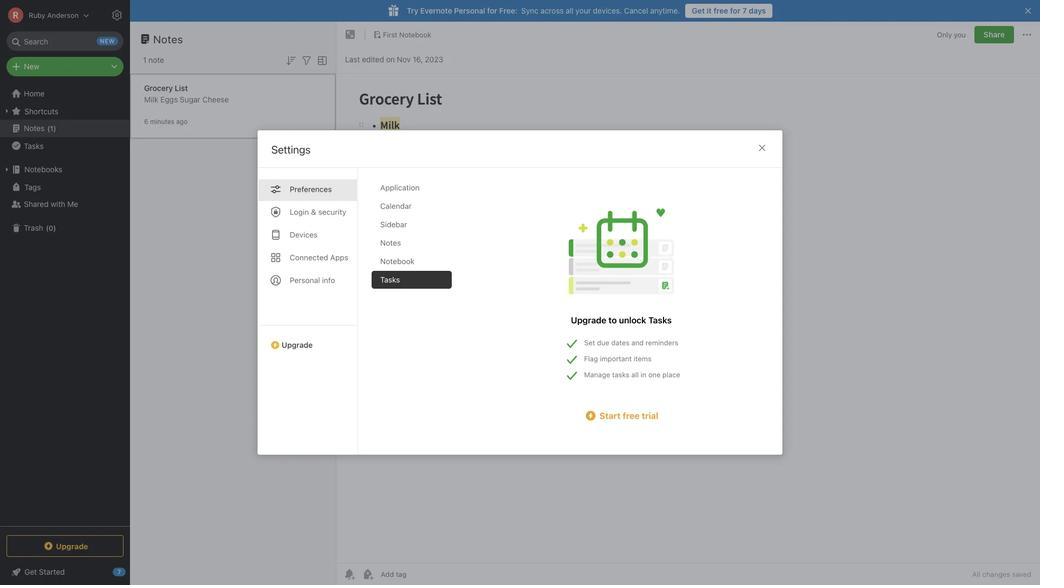 Task type: vqa. For each thing, say whether or not it's contained in the screenshot.
leftmost 'TAB LIST'
yes



Task type: describe. For each thing, give the bounding box(es) containing it.
flag
[[584, 355, 598, 363]]

share button
[[975, 26, 1014, 43]]

important
[[600, 355, 632, 363]]

tasks button
[[0, 137, 129, 154]]

notebook inside button
[[399, 30, 431, 39]]

only you
[[937, 30, 966, 39]]

&
[[311, 207, 316, 216]]

preferences
[[290, 185, 332, 194]]

info
[[322, 276, 335, 285]]

personal inside tab list
[[290, 276, 320, 285]]

6
[[144, 118, 148, 125]]

7
[[742, 6, 747, 15]]

notes tab
[[372, 234, 452, 252]]

manage tasks all in one place
[[584, 371, 680, 379]]

2023
[[425, 55, 443, 64]]

settings image
[[111, 9, 124, 22]]

close image
[[756, 141, 769, 154]]

1 horizontal spatial upgrade
[[282, 340, 313, 349]]

shortcuts
[[24, 107, 58, 116]]

1 horizontal spatial all
[[631, 371, 639, 379]]

dates
[[611, 339, 630, 347]]

new button
[[7, 57, 124, 76]]

expand notebooks image
[[3, 165, 11, 174]]

try evernote personal for free: sync across all your devices. cancel anytime.
[[407, 6, 680, 15]]

reminders
[[646, 339, 678, 347]]

security
[[318, 207, 346, 216]]

free:
[[499, 6, 517, 15]]

get
[[692, 6, 705, 15]]

due
[[597, 339, 609, 347]]

all changes saved
[[972, 570, 1031, 578]]

trash ( 0 )
[[24, 223, 56, 232]]

set due dates and reminders
[[584, 339, 678, 347]]

edited
[[362, 55, 384, 64]]

unlock
[[619, 315, 646, 325]]

Note Editor text field
[[336, 74, 1040, 563]]

with
[[51, 200, 65, 209]]

personal info
[[290, 276, 335, 285]]

shared with me
[[24, 200, 78, 209]]

tasks
[[612, 371, 629, 379]]

get it free for 7 days button
[[685, 4, 772, 18]]

for for 7
[[730, 6, 741, 15]]

your
[[576, 6, 591, 15]]

connected
[[290, 253, 328, 262]]

application
[[380, 183, 420, 192]]

add tag image
[[361, 568, 374, 581]]

start free trial link
[[562, 409, 680, 422]]

tasks inside tab
[[380, 275, 400, 284]]

list
[[175, 84, 188, 93]]

for for free:
[[487, 6, 497, 15]]

home link
[[0, 85, 130, 102]]

nov
[[397, 55, 411, 64]]

calendar tab
[[372, 197, 452, 215]]

me
[[67, 200, 78, 209]]

first notebook button
[[369, 27, 435, 42]]

in
[[641, 371, 646, 379]]

0 horizontal spatial all
[[566, 6, 573, 15]]

sidebar tab
[[372, 216, 452, 233]]

grocery
[[144, 84, 173, 93]]

notes inside tab
[[380, 238, 401, 247]]

first notebook
[[383, 30, 431, 39]]

notebook inside tab
[[380, 257, 415, 266]]

upgrade to unlock tasks
[[571, 315, 672, 325]]

tab list containing preferences
[[258, 168, 358, 454]]

application tab
[[372, 179, 452, 197]]

across
[[541, 6, 564, 15]]

start
[[599, 411, 621, 421]]

tasks inside button
[[24, 141, 44, 150]]

note window element
[[336, 22, 1040, 585]]

share
[[984, 30, 1005, 39]]

add a reminder image
[[343, 568, 356, 581]]

cheese
[[202, 95, 229, 104]]

settings
[[271, 143, 311, 156]]

items
[[634, 355, 652, 363]]

shared
[[24, 200, 49, 209]]

one
[[648, 371, 661, 379]]

evernote
[[420, 6, 452, 15]]

1 note
[[143, 56, 164, 64]]

notes inside tree
[[24, 124, 45, 133]]

login & security
[[290, 207, 346, 216]]

manage
[[584, 371, 610, 379]]

Search text field
[[14, 31, 116, 51]]



Task type: locate. For each thing, give the bounding box(es) containing it.
1 vertical spatial notes
[[24, 124, 45, 133]]

expand note image
[[344, 28, 357, 41]]

note list element
[[130, 22, 336, 585]]

calendar
[[380, 202, 412, 210]]

devices
[[290, 230, 318, 239]]

1 horizontal spatial personal
[[454, 6, 485, 15]]

get it free for 7 days
[[692, 6, 766, 15]]

all
[[972, 570, 980, 578]]

0 horizontal spatial for
[[487, 6, 497, 15]]

upgrade button inside tab list
[[258, 325, 358, 354]]

0 horizontal spatial upgrade button
[[7, 535, 124, 557]]

trial
[[642, 411, 658, 421]]

0 vertical spatial notes
[[153, 33, 183, 45]]

0 vertical spatial upgrade button
[[258, 325, 358, 354]]

1 vertical spatial tasks
[[380, 275, 400, 284]]

for
[[487, 6, 497, 15], [730, 6, 741, 15]]

0 horizontal spatial notes
[[24, 124, 45, 133]]

0 horizontal spatial tab list
[[258, 168, 358, 454]]

notes ( 1 )
[[24, 124, 56, 133]]

0 vertical spatial notebook
[[399, 30, 431, 39]]

) inside trash ( 0 )
[[53, 224, 56, 232]]

0 horizontal spatial 1
[[50, 124, 53, 132]]

free right it in the right top of the page
[[714, 6, 728, 15]]

1 horizontal spatial notes
[[153, 33, 183, 45]]

personal down the connected
[[290, 276, 320, 285]]

1 vertical spatial personal
[[290, 276, 320, 285]]

1 vertical spatial all
[[631, 371, 639, 379]]

apps
[[330, 253, 348, 262]]

all left in
[[631, 371, 639, 379]]

notes inside note list element
[[153, 33, 183, 45]]

all
[[566, 6, 573, 15], [631, 371, 639, 379]]

) for trash
[[53, 224, 56, 232]]

1 vertical spatial (
[[46, 224, 49, 232]]

( for trash
[[46, 224, 49, 232]]

tasks tab
[[372, 271, 452, 289]]

0 vertical spatial )
[[53, 124, 56, 132]]

tasks down the notes ( 1 )
[[24, 141, 44, 150]]

set
[[584, 339, 595, 347]]

milk eggs sugar cheese
[[144, 95, 229, 104]]

1 horizontal spatial 1
[[143, 56, 146, 64]]

0
[[49, 224, 53, 232]]

it
[[707, 6, 712, 15]]

flag important items
[[584, 355, 652, 363]]

1
[[143, 56, 146, 64], [50, 124, 53, 132]]

16,
[[413, 55, 423, 64]]

0 horizontal spatial tasks
[[24, 141, 44, 150]]

1 horizontal spatial for
[[730, 6, 741, 15]]

tasks up reminders
[[648, 315, 672, 325]]

free
[[714, 6, 728, 15], [623, 411, 640, 421]]

trash
[[24, 223, 43, 232]]

you
[[954, 30, 966, 39]]

saved
[[1012, 570, 1031, 578]]

notes down sidebar
[[380, 238, 401, 247]]

tasks down notebook tab on the top of page
[[380, 275, 400, 284]]

try
[[407, 6, 418, 15]]

1 vertical spatial upgrade
[[282, 340, 313, 349]]

1 left note
[[143, 56, 146, 64]]

)
[[53, 124, 56, 132], [53, 224, 56, 232]]

1 horizontal spatial tab list
[[372, 179, 460, 454]]

notebook
[[399, 30, 431, 39], [380, 257, 415, 266]]

upgrade button
[[258, 325, 358, 354], [7, 535, 124, 557]]

for left free:
[[487, 6, 497, 15]]

only
[[937, 30, 952, 39]]

( inside trash ( 0 )
[[46, 224, 49, 232]]

to
[[609, 315, 617, 325]]

6 minutes ago
[[144, 118, 188, 125]]

( right trash
[[46, 224, 49, 232]]

notes down shortcuts
[[24, 124, 45, 133]]

and
[[631, 339, 644, 347]]

tab list
[[258, 168, 358, 454], [372, 179, 460, 454]]

for inside button
[[730, 6, 741, 15]]

tree
[[0, 85, 130, 525]]

0 vertical spatial personal
[[454, 6, 485, 15]]

0 vertical spatial tasks
[[24, 141, 44, 150]]

) for notes
[[53, 124, 56, 132]]

) down shortcuts button on the left top
[[53, 124, 56, 132]]

0 horizontal spatial upgrade
[[56, 542, 88, 551]]

on
[[386, 55, 395, 64]]

1 horizontal spatial upgrade button
[[258, 325, 358, 354]]

sync
[[521, 6, 539, 15]]

1 vertical spatial notebook
[[380, 257, 415, 266]]

0 vertical spatial free
[[714, 6, 728, 15]]

notes
[[153, 33, 183, 45], [24, 124, 45, 133], [380, 238, 401, 247]]

2 for from the left
[[730, 6, 741, 15]]

1 down shortcuts
[[50, 124, 53, 132]]

personal right evernote
[[454, 6, 485, 15]]

1 ) from the top
[[53, 124, 56, 132]]

2 ) from the top
[[53, 224, 56, 232]]

0 vertical spatial upgrade
[[571, 315, 606, 325]]

) inside the notes ( 1 )
[[53, 124, 56, 132]]

1 inside note list element
[[143, 56, 146, 64]]

notebook down the notes tab
[[380, 257, 415, 266]]

note
[[148, 56, 164, 64]]

0 vertical spatial (
[[47, 124, 50, 132]]

1 for from the left
[[487, 6, 497, 15]]

None search field
[[14, 31, 116, 51]]

anytime.
[[650, 6, 680, 15]]

shortcuts button
[[0, 102, 129, 120]]

changes
[[982, 570, 1010, 578]]

) right trash
[[53, 224, 56, 232]]

2 horizontal spatial tasks
[[648, 315, 672, 325]]

free left trial
[[623, 411, 640, 421]]

notebooks link
[[0, 161, 129, 178]]

0 horizontal spatial free
[[623, 411, 640, 421]]

eggs
[[160, 95, 178, 104]]

2 vertical spatial tasks
[[648, 315, 672, 325]]

devices.
[[593, 6, 622, 15]]

grocery list
[[144, 84, 188, 93]]

1 vertical spatial )
[[53, 224, 56, 232]]

1 horizontal spatial free
[[714, 6, 728, 15]]

1 vertical spatial free
[[623, 411, 640, 421]]

notebooks
[[24, 165, 62, 174]]

( down shortcuts
[[47, 124, 50, 132]]

0 horizontal spatial personal
[[290, 276, 320, 285]]

connected apps
[[290, 253, 348, 262]]

shared with me link
[[0, 196, 129, 213]]

days
[[749, 6, 766, 15]]

1 vertical spatial upgrade button
[[7, 535, 124, 557]]

( for notes
[[47, 124, 50, 132]]

new
[[24, 62, 39, 71]]

upgrade
[[571, 315, 606, 325], [282, 340, 313, 349], [56, 542, 88, 551]]

free inside button
[[714, 6, 728, 15]]

( inside the notes ( 1 )
[[47, 124, 50, 132]]

2 vertical spatial notes
[[380, 238, 401, 247]]

tags button
[[0, 178, 129, 196]]

2 horizontal spatial upgrade
[[571, 315, 606, 325]]

0 vertical spatial 1
[[143, 56, 146, 64]]

milk
[[144, 95, 158, 104]]

1 inside the notes ( 1 )
[[50, 124, 53, 132]]

tab list containing application
[[372, 179, 460, 454]]

1 horizontal spatial tasks
[[380, 275, 400, 284]]

notebook tab
[[372, 252, 452, 270]]

tree containing home
[[0, 85, 130, 525]]

home
[[24, 89, 45, 98]]

last
[[345, 55, 360, 64]]

login
[[290, 207, 309, 216]]

minutes
[[150, 118, 174, 125]]

notebook down try
[[399, 30, 431, 39]]

sugar
[[180, 95, 200, 104]]

2 horizontal spatial notes
[[380, 238, 401, 247]]

last edited on nov 16, 2023
[[345, 55, 443, 64]]

personal
[[454, 6, 485, 15], [290, 276, 320, 285]]

ago
[[176, 118, 188, 125]]

1 vertical spatial 1
[[50, 124, 53, 132]]

(
[[47, 124, 50, 132], [46, 224, 49, 232]]

2 vertical spatial upgrade
[[56, 542, 88, 551]]

for left "7"
[[730, 6, 741, 15]]

0 vertical spatial all
[[566, 6, 573, 15]]

start free trial
[[599, 411, 658, 421]]

tags
[[24, 182, 41, 191]]

first
[[383, 30, 397, 39]]

tasks
[[24, 141, 44, 150], [380, 275, 400, 284], [648, 315, 672, 325]]

all left your
[[566, 6, 573, 15]]

notes up note
[[153, 33, 183, 45]]



